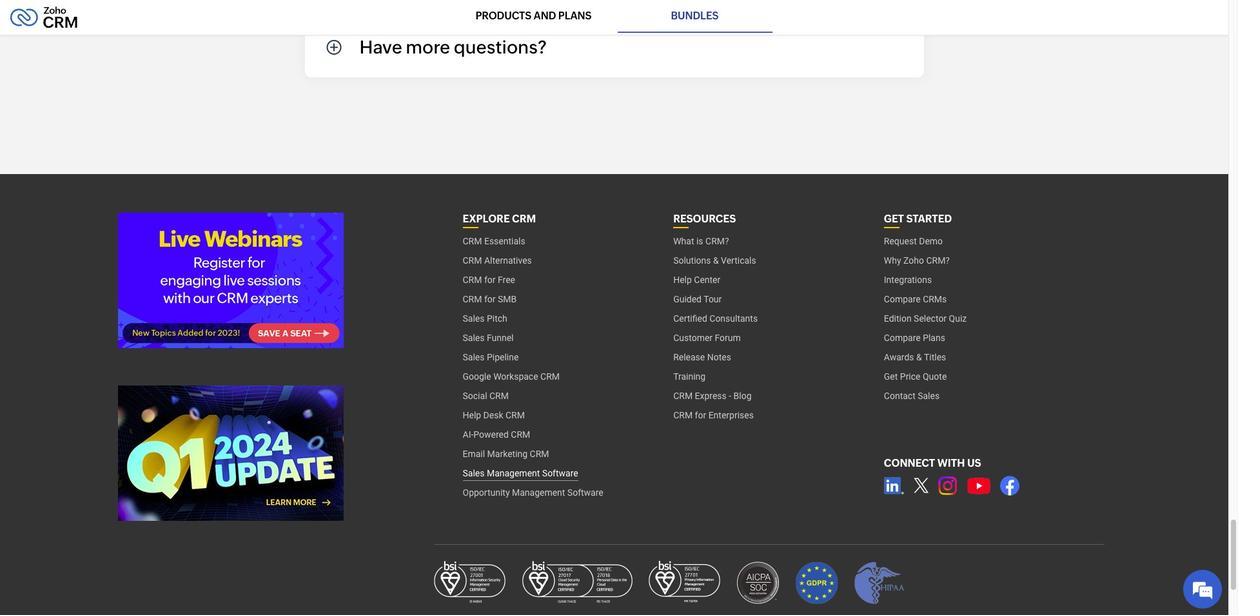 Task type: locate. For each thing, give the bounding box(es) containing it.
us
[[968, 458, 982, 470]]

0 vertical spatial help
[[674, 275, 692, 285]]

software
[[543, 469, 579, 479], [568, 488, 604, 498]]

compare crms
[[885, 294, 947, 305]]

crm inside email marketing crm link
[[530, 449, 549, 460]]

guided
[[674, 294, 702, 305]]

& for verticals
[[714, 256, 719, 266]]

help up guided
[[674, 275, 692, 285]]

crm? inside why zoho crm? link
[[927, 256, 950, 266]]

for inside crm for free link
[[485, 275, 496, 285]]

for inside crm for enterprises link
[[695, 411, 707, 421]]

0 horizontal spatial help
[[463, 411, 481, 421]]

compare up "edition"
[[885, 294, 921, 305]]

crm? for why zoho crm?
[[927, 256, 950, 266]]

crm right workspace
[[541, 372, 560, 382]]

email
[[463, 449, 485, 460]]

0 vertical spatial &
[[714, 256, 719, 266]]

sales down sales pitch link
[[463, 333, 485, 343]]

crm essentials link
[[463, 232, 526, 251]]

& left titles
[[917, 352, 923, 363]]

0 horizontal spatial &
[[714, 256, 719, 266]]

guided tour link
[[674, 290, 722, 309]]

management for sales
[[487, 469, 540, 479]]

essentials
[[485, 236, 526, 247]]

management down marketing
[[487, 469, 540, 479]]

1 vertical spatial help
[[463, 411, 481, 421]]

1 vertical spatial software
[[568, 488, 604, 498]]

1 horizontal spatial crm?
[[927, 256, 950, 266]]

crm up crm for free link on the top left of page
[[463, 256, 482, 266]]

customer
[[674, 333, 713, 343]]

crm for free
[[463, 275, 516, 285]]

0 vertical spatial software
[[543, 469, 579, 479]]

questions?
[[454, 37, 547, 57]]

crm up crm for smb link
[[463, 275, 482, 285]]

release notes
[[674, 352, 732, 363]]

0 vertical spatial plans
[[559, 10, 592, 22]]

2 vertical spatial for
[[695, 411, 707, 421]]

& up "center"
[[714, 256, 719, 266]]

awards & titles link
[[885, 348, 947, 367]]

sales funnel link
[[463, 329, 514, 348]]

sales up google
[[463, 352, 485, 363]]

1 vertical spatial plans
[[923, 333, 946, 343]]

compare
[[885, 294, 921, 305], [885, 333, 921, 343]]

sales left pitch
[[463, 314, 485, 324]]

help
[[674, 275, 692, 285], [463, 411, 481, 421]]

0 vertical spatial management
[[487, 469, 540, 479]]

sales pitch
[[463, 314, 508, 324]]

1 vertical spatial management
[[512, 488, 566, 498]]

crm? for what is crm?
[[706, 236, 730, 247]]

for left free
[[485, 275, 496, 285]]

management for opportunity
[[512, 488, 566, 498]]

0 vertical spatial crm?
[[706, 236, 730, 247]]

sales down email
[[463, 469, 485, 479]]

crm inside google workspace crm link
[[541, 372, 560, 382]]

compare up awards
[[885, 333, 921, 343]]

crm inside crm alternatives link
[[463, 256, 482, 266]]

1 vertical spatial compare
[[885, 333, 921, 343]]

management
[[487, 469, 540, 479], [512, 488, 566, 498]]

help for help desk crm
[[463, 411, 481, 421]]

crm inside ai-powered crm link
[[511, 430, 531, 440]]

get
[[885, 213, 905, 225]]

& inside awards & titles link
[[917, 352, 923, 363]]

1 vertical spatial &
[[917, 352, 923, 363]]

sales for sales pipeline
[[463, 352, 485, 363]]

crm alternatives
[[463, 256, 532, 266]]

workspace
[[494, 372, 539, 382]]

sales pipeline
[[463, 352, 519, 363]]

crm express - blog link
[[674, 387, 752, 406]]

crm? right is
[[706, 236, 730, 247]]

integrations link
[[885, 271, 932, 290]]

crm? down demo
[[927, 256, 950, 266]]

selector
[[914, 314, 947, 324]]

crm down explore
[[463, 236, 482, 247]]

verticals
[[721, 256, 757, 266]]

1 horizontal spatial help
[[674, 275, 692, 285]]

crm up marketing
[[511, 430, 531, 440]]

crm down crm express - blog link
[[674, 411, 693, 421]]

have more questions?
[[360, 37, 547, 57]]

crm? inside what is crm? link
[[706, 236, 730, 247]]

crm down training link
[[674, 391, 693, 402]]

customer forum link
[[674, 329, 741, 348]]

solutions & verticals
[[674, 256, 757, 266]]

guided tour
[[674, 294, 722, 305]]

crm up sales pitch at the bottom
[[463, 294, 482, 305]]

crm express - blog
[[674, 391, 752, 402]]

1 vertical spatial for
[[485, 294, 496, 305]]

2 compare from the top
[[885, 333, 921, 343]]

email marketing crm
[[463, 449, 549, 460]]

1 compare from the top
[[885, 294, 921, 305]]

crm for enterprises link
[[674, 406, 754, 425]]

management down sales management software link
[[512, 488, 566, 498]]

express
[[695, 391, 727, 402]]

request
[[885, 236, 917, 247]]

ai-powered crm link
[[463, 425, 531, 445]]

plans up titles
[[923, 333, 946, 343]]

is
[[697, 236, 704, 247]]

crm?
[[706, 236, 730, 247], [927, 256, 950, 266]]

certified
[[674, 314, 708, 324]]

have
[[360, 37, 402, 57]]

for left smb
[[485, 294, 496, 305]]

crm up help desk crm
[[490, 391, 509, 402]]

1 vertical spatial crm?
[[927, 256, 950, 266]]

awards
[[885, 352, 915, 363]]

crm inside crm for free link
[[463, 275, 482, 285]]

& inside the solutions & verticals link
[[714, 256, 719, 266]]

opportunity management software
[[463, 488, 604, 498]]

social crm link
[[463, 387, 509, 406]]

software for opportunity management software
[[568, 488, 604, 498]]

&
[[714, 256, 719, 266], [917, 352, 923, 363]]

help down "social"
[[463, 411, 481, 421]]

for inside crm for smb link
[[485, 294, 496, 305]]

for down express
[[695, 411, 707, 421]]

crm up sales management software at the left of page
[[530, 449, 549, 460]]

contact sales link
[[885, 387, 940, 406]]

enterprises
[[709, 411, 754, 421]]

crm inside the 'crm essentials' link
[[463, 236, 482, 247]]

plans right and
[[559, 10, 592, 22]]

0 vertical spatial for
[[485, 275, 496, 285]]

crms
[[923, 294, 947, 305]]

release notes link
[[674, 348, 732, 367]]

products
[[476, 10, 532, 22]]

1 horizontal spatial &
[[917, 352, 923, 363]]

sales
[[463, 314, 485, 324], [463, 333, 485, 343], [463, 352, 485, 363], [918, 391, 940, 402], [463, 469, 485, 479]]

0 vertical spatial compare
[[885, 294, 921, 305]]

help desk crm link
[[463, 406, 525, 425]]

0 horizontal spatial crm?
[[706, 236, 730, 247]]

price
[[901, 372, 921, 382]]

crm right desk
[[506, 411, 525, 421]]

quiz
[[950, 314, 967, 324]]

for
[[485, 275, 496, 285], [485, 294, 496, 305], [695, 411, 707, 421]]

sales down "quote"
[[918, 391, 940, 402]]

what
[[674, 236, 695, 247]]

free
[[498, 275, 516, 285]]



Task type: describe. For each thing, give the bounding box(es) containing it.
crm inside crm for enterprises link
[[674, 411, 693, 421]]

opportunity management software link
[[463, 483, 604, 503]]

connect
[[885, 458, 936, 470]]

more
[[406, 37, 451, 57]]

ai-
[[463, 430, 474, 440]]

crm inside social crm link
[[490, 391, 509, 402]]

zoho crm live webinars 2023 footer image
[[118, 213, 344, 349]]

get started
[[885, 213, 953, 225]]

integrations
[[885, 275, 932, 285]]

titles
[[925, 352, 947, 363]]

crm inside help desk crm link
[[506, 411, 525, 421]]

crm inside crm for smb link
[[463, 294, 482, 305]]

for for enterprises
[[695, 411, 707, 421]]

sales pitch link
[[463, 309, 508, 329]]

awards & titles
[[885, 352, 947, 363]]

compare plans link
[[885, 329, 946, 348]]

why zoho crm?
[[885, 256, 950, 266]]

request demo link
[[885, 232, 943, 251]]

funnel
[[487, 333, 514, 343]]

explore crm
[[463, 213, 536, 225]]

edition selector quiz link
[[885, 309, 967, 329]]

get
[[885, 372, 898, 382]]

crm up essentials
[[512, 213, 536, 225]]

for for free
[[485, 275, 496, 285]]

center
[[694, 275, 721, 285]]

google
[[463, 372, 491, 382]]

explore
[[463, 213, 510, 225]]

customer forum
[[674, 333, 741, 343]]

consultants
[[710, 314, 758, 324]]

connect with us
[[885, 458, 982, 470]]

sales for sales pitch
[[463, 314, 485, 324]]

solutions
[[674, 256, 711, 266]]

started
[[907, 213, 953, 225]]

get price quote
[[885, 372, 947, 382]]

release
[[674, 352, 705, 363]]

edition
[[885, 314, 912, 324]]

and
[[534, 10, 556, 22]]

bundles
[[671, 10, 719, 22]]

demo
[[920, 236, 943, 247]]

crm alternatives link
[[463, 251, 532, 271]]

sales for sales management software
[[463, 469, 485, 479]]

solutions & verticals link
[[674, 251, 757, 271]]

software for sales management software
[[543, 469, 579, 479]]

alternatives
[[485, 256, 532, 266]]

crm for smb link
[[463, 290, 517, 309]]

crm inside crm express - blog link
[[674, 391, 693, 402]]

blog
[[734, 391, 752, 402]]

resources
[[674, 213, 736, 225]]

help center link
[[674, 271, 721, 290]]

google workspace crm
[[463, 372, 560, 382]]

contact
[[885, 391, 916, 402]]

social crm
[[463, 391, 509, 402]]

0 horizontal spatial plans
[[559, 10, 592, 22]]

google workspace crm link
[[463, 367, 560, 387]]

certified consultants link
[[674, 309, 758, 329]]

training
[[674, 372, 706, 382]]

-
[[729, 391, 732, 402]]

what is crm? link
[[674, 232, 730, 251]]

whats new in zoho crm 2023 image
[[118, 386, 344, 521]]

email marketing crm link
[[463, 445, 549, 464]]

1 horizontal spatial plans
[[923, 333, 946, 343]]

crm essentials
[[463, 236, 526, 247]]

sales pipeline link
[[463, 348, 519, 367]]

& for titles
[[917, 352, 923, 363]]

ai-powered crm
[[463, 430, 531, 440]]

products and plans
[[476, 10, 592, 22]]

social
[[463, 391, 488, 402]]

marketing
[[488, 449, 528, 460]]

what is crm?
[[674, 236, 730, 247]]

forum
[[715, 333, 741, 343]]

help center
[[674, 275, 721, 285]]

crm for free link
[[463, 271, 516, 290]]

help for help center
[[674, 275, 692, 285]]

help desk crm
[[463, 411, 525, 421]]

zoho
[[904, 256, 925, 266]]

sales for sales funnel
[[463, 333, 485, 343]]

with
[[938, 458, 966, 470]]

for for smb
[[485, 294, 496, 305]]

compare for compare plans
[[885, 333, 921, 343]]

why
[[885, 256, 902, 266]]

get price quote link
[[885, 367, 947, 387]]

certified consultants
[[674, 314, 758, 324]]

powered
[[474, 430, 509, 440]]

pipeline
[[487, 352, 519, 363]]

notes
[[708, 352, 732, 363]]

compare for compare crms
[[885, 294, 921, 305]]

quote
[[923, 372, 947, 382]]

crm for enterprises
[[674, 411, 754, 421]]

opportunity
[[463, 488, 510, 498]]

training link
[[674, 367, 706, 387]]

zoho crm logo image
[[10, 3, 78, 32]]

compare plans
[[885, 333, 946, 343]]

contact sales
[[885, 391, 940, 402]]

pitch
[[487, 314, 508, 324]]

tour
[[704, 294, 722, 305]]



Task type: vqa. For each thing, say whether or not it's contained in the screenshot.
the James Peterson icon
no



